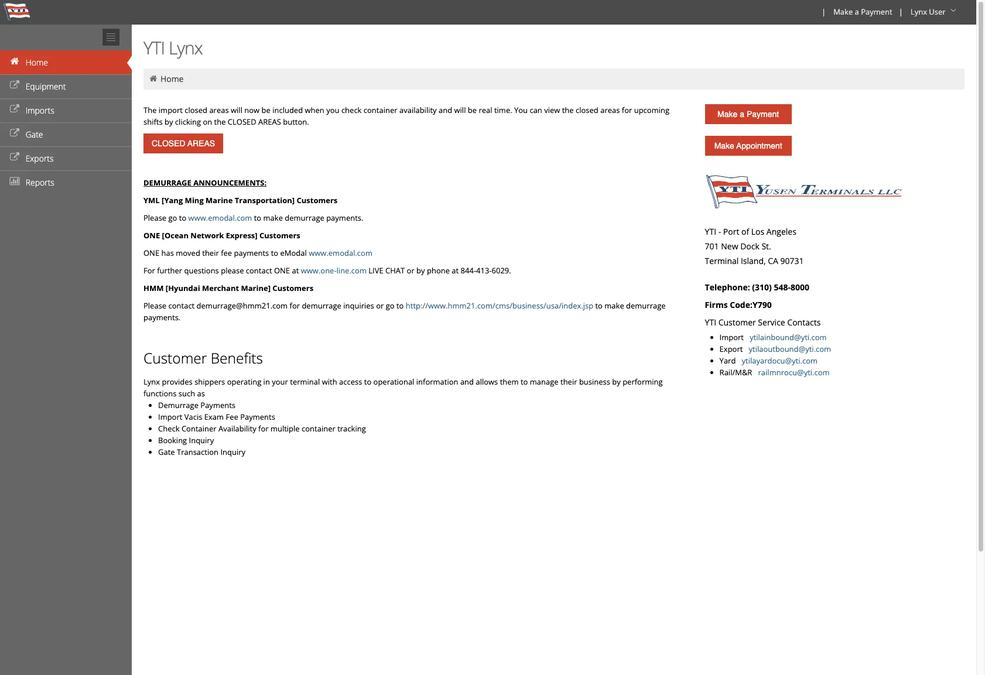 Task type: locate. For each thing, give the bounding box(es) containing it.
0 vertical spatial yti
[[144, 36, 165, 60]]

payment
[[861, 6, 893, 17], [747, 110, 779, 119]]

allows
[[476, 377, 498, 387]]

0 vertical spatial a
[[855, 6, 859, 17]]

angle down image
[[948, 6, 960, 15]]

network
[[191, 230, 224, 241]]

by left phone
[[417, 265, 425, 276]]

container inside lynx provides shippers operating in your terminal with access to operational information and allows them to manage their business by performing functions such as demurrage payments import vacis exam fee payments check container availability for multiple container tracking booking inquiry gate transaction inquiry
[[302, 424, 336, 434]]

www.emodal.com
[[188, 213, 252, 223], [309, 248, 373, 258]]

and left allows
[[460, 377, 474, 387]]

go right inquiries
[[386, 301, 395, 311]]

one left has
[[144, 248, 159, 258]]

access
[[339, 377, 362, 387]]

their right 'manage'
[[561, 377, 577, 387]]

home down yti lynx
[[160, 73, 184, 84]]

0 vertical spatial customers
[[297, 195, 338, 206]]

customers up emodal
[[260, 230, 300, 241]]

1 horizontal spatial home image
[[148, 74, 158, 83]]

make a payment
[[834, 6, 893, 17], [718, 110, 779, 119]]

make appointment
[[715, 141, 783, 151]]

1 vertical spatial import
[[158, 412, 182, 422]]

yti inside yti - port of los angeles 701 new dock st. terminal island, ca 90731
[[705, 226, 717, 237]]

of
[[742, 226, 749, 237]]

2 vertical spatial by
[[612, 377, 621, 387]]

will up the closed
[[231, 105, 243, 115]]

such
[[179, 388, 195, 399]]

their inside lynx provides shippers operating in your terminal with access to operational information and allows them to manage their business by performing functions such as demurrage payments import vacis exam fee payments check container availability for multiple container tracking booking inquiry gate transaction inquiry
[[561, 377, 577, 387]]

1 be from the left
[[262, 105, 271, 115]]

0 vertical spatial the
[[562, 105, 574, 115]]

0 horizontal spatial payments
[[201, 400, 236, 411]]

contact down [hyundai at the left of page
[[168, 301, 195, 311]]

gate up exports
[[26, 129, 43, 140]]

0 vertical spatial external link image
[[9, 81, 21, 90]]

1 horizontal spatial home link
[[160, 73, 184, 84]]

the right view
[[562, 105, 574, 115]]

0 horizontal spatial www.emodal.com
[[188, 213, 252, 223]]

0 horizontal spatial at
[[292, 265, 299, 276]]

gate
[[26, 129, 43, 140], [158, 447, 175, 458]]

container
[[364, 105, 398, 115], [302, 424, 336, 434]]

1 | from the left
[[822, 6, 826, 17]]

0 horizontal spatial closed
[[185, 105, 207, 115]]

0 horizontal spatial lynx
[[144, 377, 160, 387]]

included
[[273, 105, 303, 115]]

be left real
[[468, 105, 477, 115]]

payment up appointment
[[747, 110, 779, 119]]

further
[[157, 265, 182, 276]]

0 horizontal spatial customer
[[144, 349, 207, 368]]

0 vertical spatial www.emodal.com link
[[188, 213, 252, 223]]

0 horizontal spatial be
[[262, 105, 271, 115]]

1 vertical spatial make a payment
[[718, 110, 779, 119]]

0 horizontal spatial go
[[168, 213, 177, 223]]

ytilaoutbound@yti.com
[[749, 344, 831, 354]]

container right check
[[364, 105, 398, 115]]

2 vertical spatial yti
[[705, 317, 717, 328]]

be
[[262, 105, 271, 115], [468, 105, 477, 115]]

1 vertical spatial contact
[[168, 301, 195, 311]]

1 vertical spatial one
[[144, 248, 159, 258]]

will
[[231, 105, 243, 115], [454, 105, 466, 115]]

check
[[158, 424, 180, 434]]

0 vertical spatial make
[[263, 213, 283, 223]]

emodal
[[280, 248, 307, 258]]

by inside lynx provides shippers operating in your terminal with access to operational information and allows them to manage their business by performing functions such as demurrage payments import vacis exam fee payments check container availability for multiple container tracking booking inquiry gate transaction inquiry
[[612, 377, 621, 387]]

0 horizontal spatial make a payment link
[[705, 104, 792, 124]]

0 horizontal spatial payments.
[[144, 312, 181, 323]]

transaction
[[177, 447, 219, 458]]

customers right 'transportation]'
[[297, 195, 338, 206]]

contact down one has moved their fee payments to emodal www.emodal.com
[[246, 265, 272, 276]]

and right the availability
[[439, 105, 452, 115]]

0 vertical spatial inquiry
[[189, 435, 214, 446]]

1 horizontal spatial www.emodal.com link
[[309, 248, 373, 258]]

0 horizontal spatial for
[[258, 424, 269, 434]]

los
[[752, 226, 765, 237]]

for down for further questions please contact one at www.one-line.com live chat or by phone at 844-413-6029.
[[290, 301, 300, 311]]

1 horizontal spatial by
[[417, 265, 425, 276]]

and inside lynx provides shippers operating in your terminal with access to operational information and allows them to manage their business by performing functions such as demurrage payments import vacis exam fee payments check container availability for multiple container tracking booking inquiry gate transaction inquiry
[[460, 377, 474, 387]]

1 vertical spatial make
[[605, 301, 624, 311]]

lynx inside lynx provides shippers operating in your terminal with access to operational information and allows them to manage their business by performing functions such as demurrage payments import vacis exam fee payments check container availability for multiple container tracking booking inquiry gate transaction inquiry
[[144, 377, 160, 387]]

1 vertical spatial yti
[[705, 226, 717, 237]]

0 vertical spatial or
[[407, 265, 415, 276]]

1 vertical spatial external link image
[[9, 105, 21, 114]]

by inside the import closed areas will now be included when you check container availability and will be real time.  you can view the closed areas for upcoming shifts by clicking on the closed areas button.
[[165, 117, 173, 127]]

0 vertical spatial payments.
[[326, 213, 363, 223]]

imports
[[26, 105, 54, 116]]

www.emodal.com up www.one-line.com link
[[309, 248, 373, 258]]

0 vertical spatial make a payment
[[834, 6, 893, 17]]

www.emodal.com link for one has moved their fee payments to emodal www.emodal.com
[[309, 248, 373, 258]]

one has moved their fee payments to emodal www.emodal.com
[[144, 248, 373, 258]]

dock
[[741, 241, 760, 252]]

areas up on
[[209, 105, 229, 115]]

90731
[[781, 255, 804, 267]]

transportation]
[[235, 195, 295, 206]]

home link up equipment
[[0, 50, 132, 74]]

2 horizontal spatial by
[[612, 377, 621, 387]]

ming
[[185, 195, 204, 206]]

|
[[822, 6, 826, 17], [899, 6, 903, 17]]

button.
[[283, 117, 309, 127]]

0 vertical spatial make a payment link
[[829, 0, 897, 25]]

0 horizontal spatial and
[[439, 105, 452, 115]]

terminal
[[290, 377, 320, 387]]

at down emodal
[[292, 265, 299, 276]]

0 vertical spatial payment
[[861, 6, 893, 17]]

1 vertical spatial www.emodal.com link
[[309, 248, 373, 258]]

2 external link image from the top
[[9, 105, 21, 114]]

None submit
[[144, 134, 223, 154]]

tracking
[[338, 424, 366, 434]]

for left upcoming
[[622, 105, 632, 115]]

please contact demurrage@hmm21.com for demurrage inquiries or go to http://www.hmm21.com/cms/business/usa/index.jsp
[[144, 301, 594, 311]]

gate down booking
[[158, 447, 175, 458]]

0 vertical spatial one
[[144, 230, 160, 241]]

home image up equipment link
[[9, 57, 21, 66]]

for left multiple
[[258, 424, 269, 434]]

www.emodal.com link down marine
[[188, 213, 252, 223]]

home
[[26, 57, 48, 68], [160, 73, 184, 84]]

external link image inside imports link
[[9, 105, 21, 114]]

0 horizontal spatial a
[[740, 110, 745, 119]]

home link down yti lynx
[[160, 73, 184, 84]]

demurrage
[[158, 400, 199, 411]]

the right on
[[214, 117, 226, 127]]

a
[[855, 6, 859, 17], [740, 110, 745, 119]]

1 vertical spatial payments
[[240, 412, 275, 422]]

external link image left the imports
[[9, 105, 21, 114]]

container left tracking
[[302, 424, 336, 434]]

yti for yti customer service contacts
[[705, 317, 717, 328]]

make for bottommost make a payment link
[[718, 110, 738, 119]]

1 horizontal spatial |
[[899, 6, 903, 17]]

0 vertical spatial lynx
[[911, 6, 927, 17]]

1 horizontal spatial inquiry
[[221, 447, 246, 458]]

import up "check"
[[158, 412, 182, 422]]

1 horizontal spatial payments.
[[326, 213, 363, 223]]

2 horizontal spatial for
[[622, 105, 632, 115]]

yti for yti lynx
[[144, 36, 165, 60]]

external link image inside equipment link
[[9, 81, 21, 90]]

by
[[165, 117, 173, 127], [417, 265, 425, 276], [612, 377, 621, 387]]

external link image inside 'gate' link
[[9, 129, 21, 138]]

appointment
[[737, 141, 783, 151]]

their left fee
[[202, 248, 219, 258]]

1 horizontal spatial for
[[290, 301, 300, 311]]

0 horizontal spatial container
[[302, 424, 336, 434]]

go
[[168, 213, 177, 223], [386, 301, 395, 311]]

payments up the exam
[[201, 400, 236, 411]]

www.emodal.com link
[[188, 213, 252, 223], [309, 248, 373, 258]]

1 horizontal spatial home
[[160, 73, 184, 84]]

for
[[622, 105, 632, 115], [290, 301, 300, 311], [258, 424, 269, 434]]

line.com
[[337, 265, 367, 276]]

0 horizontal spatial www.emodal.com link
[[188, 213, 252, 223]]

please
[[221, 265, 244, 276]]

please down the yml
[[144, 213, 166, 223]]

0 horizontal spatial areas
[[209, 105, 229, 115]]

0 vertical spatial payments
[[201, 400, 236, 411]]

areas left upcoming
[[601, 105, 620, 115]]

manage
[[530, 377, 559, 387]]

exam
[[204, 412, 224, 422]]

1 vertical spatial inquiry
[[221, 447, 246, 458]]

please down hmm
[[144, 301, 166, 311]]

0 horizontal spatial home link
[[0, 50, 132, 74]]

or right chat
[[407, 265, 415, 276]]

external link image left equipment
[[9, 81, 21, 90]]

will left real
[[454, 105, 466, 115]]

1 horizontal spatial and
[[460, 377, 474, 387]]

home up equipment
[[26, 57, 48, 68]]

you
[[514, 105, 528, 115]]

www.emodal.com link up www.one-line.com link
[[309, 248, 373, 258]]

0 horizontal spatial import
[[158, 412, 182, 422]]

clicking
[[175, 117, 201, 127]]

2 vertical spatial for
[[258, 424, 269, 434]]

gate link
[[0, 122, 132, 146]]

one left [ocean
[[144, 230, 160, 241]]

shifts
[[144, 117, 163, 127]]

go down [yang
[[168, 213, 177, 223]]

2 at from the left
[[452, 265, 459, 276]]

closed
[[185, 105, 207, 115], [576, 105, 599, 115]]

view
[[544, 105, 560, 115]]

closed up clicking on the top
[[185, 105, 207, 115]]

demurrage@hmm21.com
[[197, 301, 288, 311]]

0 horizontal spatial inquiry
[[189, 435, 214, 446]]

benefits
[[211, 349, 263, 368]]

container inside the import closed areas will now be included when you check container availability and will be real time.  you can view the closed areas for upcoming shifts by clicking on the closed areas button.
[[364, 105, 398, 115]]

0 vertical spatial home
[[26, 57, 48, 68]]

the
[[562, 105, 574, 115], [214, 117, 226, 127]]

1 please from the top
[[144, 213, 166, 223]]

external link image up external link icon
[[9, 129, 21, 138]]

their
[[202, 248, 219, 258], [561, 377, 577, 387]]

functions
[[144, 388, 177, 399]]

0 horizontal spatial by
[[165, 117, 173, 127]]

gate inside lynx provides shippers operating in your terminal with access to operational information and allows them to manage their business by performing functions such as demurrage payments import vacis exam fee payments check container availability for multiple container tracking booking inquiry gate transaction inquiry
[[158, 447, 175, 458]]

import up export
[[720, 332, 748, 343]]

island,
[[741, 255, 766, 267]]

2 please from the top
[[144, 301, 166, 311]]

2 vertical spatial make
[[715, 141, 735, 151]]

1 vertical spatial make
[[718, 110, 738, 119]]

availability
[[219, 424, 256, 434]]

1 will from the left
[[231, 105, 243, 115]]

one
[[144, 230, 160, 241], [144, 248, 159, 258], [274, 265, 290, 276]]

by down import
[[165, 117, 173, 127]]

performing
[[623, 377, 663, 387]]

inquiry down container
[[189, 435, 214, 446]]

yti lynx
[[144, 36, 203, 60]]

8000
[[791, 282, 810, 293]]

0 vertical spatial contact
[[246, 265, 272, 276]]

1 external link image from the top
[[9, 81, 21, 90]]

2 vertical spatial lynx
[[144, 377, 160, 387]]

one for one [ocean network express] customers
[[144, 230, 160, 241]]

1 horizontal spatial the
[[562, 105, 574, 115]]

external link image for imports
[[9, 105, 21, 114]]

2 vertical spatial customers
[[273, 283, 314, 294]]

port
[[723, 226, 740, 237]]

ytilainbound@yti.com link
[[750, 332, 827, 343]]

external link image
[[9, 81, 21, 90], [9, 105, 21, 114], [9, 129, 21, 138]]

railmnrocu@yti.com link
[[758, 367, 830, 378]]

payments. up line.com at the left of page
[[326, 213, 363, 223]]

home image up the
[[148, 74, 158, 83]]

1 vertical spatial container
[[302, 424, 336, 434]]

or right inquiries
[[376, 301, 384, 311]]

1 horizontal spatial container
[[364, 105, 398, 115]]

customer up provides
[[144, 349, 207, 368]]

0 vertical spatial for
[[622, 105, 632, 115]]

lynx inside lynx user link
[[911, 6, 927, 17]]

1 horizontal spatial or
[[407, 265, 415, 276]]

payments. down hmm
[[144, 312, 181, 323]]

1 vertical spatial their
[[561, 377, 577, 387]]

one down emodal
[[274, 265, 290, 276]]

3 external link image from the top
[[9, 129, 21, 138]]

1 horizontal spatial customer
[[719, 317, 756, 328]]

home image
[[9, 57, 21, 66], [148, 74, 158, 83]]

be up areas
[[262, 105, 271, 115]]

upcoming
[[634, 105, 670, 115]]

2 | from the left
[[899, 6, 903, 17]]

payments
[[201, 400, 236, 411], [240, 412, 275, 422]]

with
[[322, 377, 337, 387]]

make
[[834, 6, 853, 17], [718, 110, 738, 119], [715, 141, 735, 151]]

closed right view
[[576, 105, 599, 115]]

1 horizontal spatial www.emodal.com
[[309, 248, 373, 258]]

payment left lynx user
[[861, 6, 893, 17]]

by right business
[[612, 377, 621, 387]]

2 vertical spatial external link image
[[9, 129, 21, 138]]

inquiry down availability
[[221, 447, 246, 458]]

real
[[479, 105, 492, 115]]

fee
[[226, 412, 238, 422]]

1 vertical spatial customers
[[260, 230, 300, 241]]

customer down firms code:y790
[[719, 317, 756, 328]]

1 horizontal spatial gate
[[158, 447, 175, 458]]

at left 844-
[[452, 265, 459, 276]]

0 horizontal spatial will
[[231, 105, 243, 115]]

www.emodal.com down marine
[[188, 213, 252, 223]]

and inside the import closed areas will now be included when you check container availability and will be real time.  you can view the closed areas for upcoming shifts by clicking on the closed areas button.
[[439, 105, 452, 115]]

marine]
[[241, 283, 271, 294]]

[yang
[[162, 195, 183, 206]]

yti for yti - port of los angeles 701 new dock st. terminal island, ca 90731
[[705, 226, 717, 237]]

them
[[500, 377, 519, 387]]

payments up availability
[[240, 412, 275, 422]]

1 horizontal spatial closed
[[576, 105, 599, 115]]

1 vertical spatial payments.
[[144, 312, 181, 323]]

imports link
[[0, 98, 132, 122]]

0 horizontal spatial |
[[822, 6, 826, 17]]

1 at from the left
[[292, 265, 299, 276]]

customers down www.one-
[[273, 283, 314, 294]]



Task type: describe. For each thing, give the bounding box(es) containing it.
0 horizontal spatial make a payment
[[718, 110, 779, 119]]

provides
[[162, 377, 193, 387]]

make inside to make demurrage payments.
[[605, 301, 624, 311]]

ytilaoutbound@yti.com link
[[749, 344, 831, 354]]

the import closed areas will now be included when you check container availability and will be real time.  you can view the closed areas for upcoming shifts by clicking on the closed areas button.
[[144, 105, 670, 127]]

one for one has moved their fee payments to emodal www.emodal.com
[[144, 248, 159, 258]]

0 vertical spatial customer
[[719, 317, 756, 328]]

1 vertical spatial payment
[[747, 110, 779, 119]]

1 vertical spatial go
[[386, 301, 395, 311]]

phone
[[427, 265, 450, 276]]

customers for hmm [hyundai merchant marine] customers
[[273, 283, 314, 294]]

equipment
[[26, 81, 66, 92]]

demurrage announcements:
[[144, 178, 267, 188]]

0 vertical spatial home image
[[9, 57, 21, 66]]

please go to www.emodal.com to make demurrage payments.
[[144, 213, 363, 223]]

you
[[326, 105, 340, 115]]

exports
[[26, 153, 54, 164]]

operational
[[374, 377, 414, 387]]

701
[[705, 241, 719, 252]]

to inside to make demurrage payments.
[[596, 301, 603, 311]]

export
[[720, 344, 743, 354]]

hmm [hyundai merchant marine] customers
[[144, 283, 314, 294]]

marine
[[206, 195, 233, 206]]

fee
[[221, 248, 232, 258]]

www.emodal.com link for to make demurrage payments.
[[188, 213, 252, 223]]

2 will from the left
[[454, 105, 466, 115]]

availability
[[400, 105, 437, 115]]

now
[[244, 105, 260, 115]]

0 vertical spatial www.emodal.com
[[188, 213, 252, 223]]

external link image for gate
[[9, 129, 21, 138]]

844-
[[461, 265, 476, 276]]

0 vertical spatial their
[[202, 248, 219, 258]]

1 horizontal spatial lynx
[[169, 36, 203, 60]]

vacis
[[184, 412, 202, 422]]

0 horizontal spatial gate
[[26, 129, 43, 140]]

information
[[416, 377, 458, 387]]

closed
[[228, 117, 256, 127]]

1 areas from the left
[[209, 105, 229, 115]]

for inside lynx provides shippers operating in your terminal with access to operational information and allows them to manage their business by performing functions such as demurrage payments import vacis exam fee payments check container availability for multiple container tracking booking inquiry gate transaction inquiry
[[258, 424, 269, 434]]

1 vertical spatial by
[[417, 265, 425, 276]]

0 horizontal spatial home
[[26, 57, 48, 68]]

1 horizontal spatial payment
[[861, 6, 893, 17]]

external link image
[[9, 154, 21, 162]]

user
[[929, 6, 946, 17]]

yard
[[720, 356, 736, 366]]

1 vertical spatial the
[[214, 117, 226, 127]]

-
[[719, 226, 721, 237]]

chat
[[386, 265, 405, 276]]

import inside lynx provides shippers operating in your terminal with access to operational information and allows them to manage their business by performing functions such as demurrage payments import vacis exam fee payments check container availability for multiple container tracking booking inquiry gate transaction inquiry
[[158, 412, 182, 422]]

please for please contact demurrage@hmm21.com for demurrage inquiries or go to
[[144, 301, 166, 311]]

booking
[[158, 435, 187, 446]]

2 vertical spatial one
[[274, 265, 290, 276]]

demurrage inside to make demurrage payments.
[[626, 301, 666, 311]]

firms code:y790
[[705, 299, 772, 311]]

0 horizontal spatial contact
[[168, 301, 195, 311]]

bar chart image
[[9, 178, 21, 186]]

business
[[579, 377, 610, 387]]

external link image for equipment
[[9, 81, 21, 90]]

areas
[[258, 117, 281, 127]]

exports link
[[0, 146, 132, 170]]

1 closed from the left
[[185, 105, 207, 115]]

reports link
[[0, 170, 132, 195]]

time.
[[494, 105, 512, 115]]

as
[[197, 388, 205, 399]]

1 vertical spatial for
[[290, 301, 300, 311]]

please for please go to
[[144, 213, 166, 223]]

st.
[[762, 241, 771, 252]]

1 vertical spatial www.emodal.com
[[309, 248, 373, 258]]

for inside the import closed areas will now be included when you check container availability and will be real time.  you can view the closed areas for upcoming shifts by clicking on the closed areas button.
[[622, 105, 632, 115]]

has
[[161, 248, 174, 258]]

hmm
[[144, 283, 164, 294]]

www.one-line.com link
[[301, 265, 367, 276]]

railmnrocu@yti.com
[[758, 367, 830, 378]]

payments
[[234, 248, 269, 258]]

6029.
[[492, 265, 511, 276]]

[hyundai
[[166, 283, 200, 294]]

lynx for user
[[911, 6, 927, 17]]

1 horizontal spatial import
[[720, 332, 748, 343]]

1 horizontal spatial contact
[[246, 265, 272, 276]]

operating
[[227, 377, 261, 387]]

your
[[272, 377, 288, 387]]

for
[[144, 265, 155, 276]]

the
[[144, 105, 157, 115]]

1 vertical spatial home
[[160, 73, 184, 84]]

548-
[[774, 282, 791, 293]]

ytilayardocu@yti.com
[[742, 356, 818, 366]]

multiple
[[271, 424, 300, 434]]

ytilayardocu@yti.com link
[[742, 356, 818, 366]]

customers for one [ocean network express] customers
[[260, 230, 300, 241]]

1 vertical spatial a
[[740, 110, 745, 119]]

yti - port of los angeles 701 new dock st. terminal island, ca 90731
[[705, 226, 804, 267]]

yml
[[144, 195, 160, 206]]

code:y790
[[730, 299, 772, 311]]

export ytilaoutbound@yti.com yard ytilayardocu@yti.com rail/m&r railmnrocu@yti.com
[[720, 344, 831, 378]]

merchant
[[202, 283, 239, 294]]

contacts
[[788, 317, 821, 328]]

firms
[[705, 299, 728, 311]]

make for make appointment link
[[715, 141, 735, 151]]

equipment link
[[0, 74, 132, 98]]

0 horizontal spatial or
[[376, 301, 384, 311]]

1 horizontal spatial payments
[[240, 412, 275, 422]]

ytilainbound@yti.com
[[750, 332, 827, 343]]

payments. inside to make demurrage payments.
[[144, 312, 181, 323]]

0 horizontal spatial make
[[263, 213, 283, 223]]

telephone: (310) 548-8000
[[705, 282, 810, 293]]

http://www.hmm21.com/cms/business/usa/index.jsp link
[[406, 301, 594, 311]]

1 vertical spatial make a payment link
[[705, 104, 792, 124]]

yml [yang ming marine transportation] customers
[[144, 195, 338, 206]]

2 closed from the left
[[576, 105, 599, 115]]

container
[[182, 424, 217, 434]]

0 vertical spatial go
[[168, 213, 177, 223]]

2 areas from the left
[[601, 105, 620, 115]]

live
[[369, 265, 384, 276]]

1 vertical spatial customer
[[144, 349, 207, 368]]

2 be from the left
[[468, 105, 477, 115]]

service
[[758, 317, 786, 328]]

1 horizontal spatial make a payment
[[834, 6, 893, 17]]

terminal
[[705, 255, 739, 267]]

when
[[305, 105, 324, 115]]

moved
[[176, 248, 200, 258]]

yti customer service contacts
[[705, 317, 821, 328]]

import
[[159, 105, 183, 115]]

lynx for provides
[[144, 377, 160, 387]]

check
[[342, 105, 362, 115]]

lynx user link
[[906, 0, 964, 25]]

new
[[721, 241, 739, 252]]

reports
[[26, 177, 54, 188]]

0 vertical spatial make
[[834, 6, 853, 17]]

for further questions please contact one at www.one-line.com live chat or by phone at 844-413-6029.
[[144, 265, 511, 276]]



Task type: vqa. For each thing, say whether or not it's contained in the screenshot.
please contact demurrage@hmm21.com for demurrage inquiries or go to http://www.hmm21.com/cms/business/usa/index.jsp to make demurrage payments.
no



